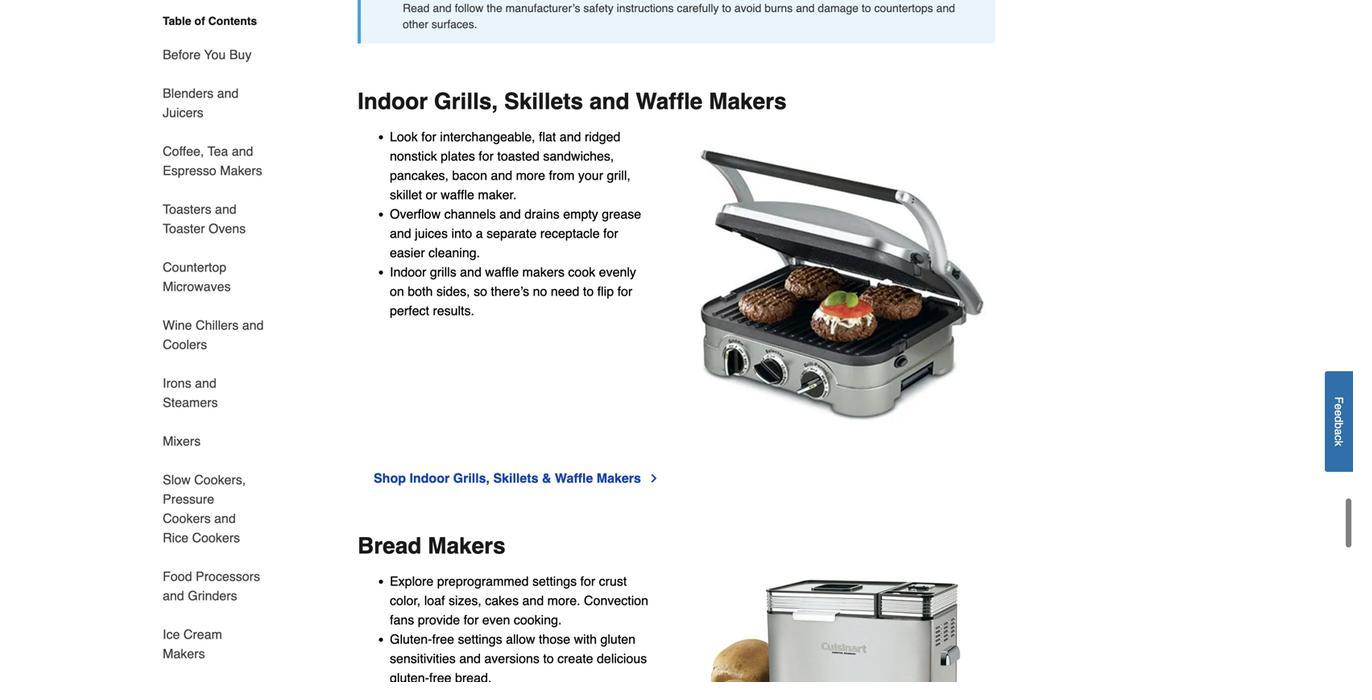 Task type: vqa. For each thing, say whether or not it's contained in the screenshot.
She
no



Task type: locate. For each thing, give the bounding box(es) containing it.
0 vertical spatial cookers
[[163, 511, 211, 526]]

and up "sandwiches,"
[[560, 129, 581, 144]]

e up b
[[1333, 410, 1346, 416]]

a inside look for interchangeable, flat and ridged nonstick plates for toasted sandwiches, pancakes, bacon and more from your grill, skillet or waffle maker. overflow channels and drains empty grease and juices into a separate receptacle for easier cleaning. indoor grills and waffle makers cook evenly on both sides, so there's no need to flip for perfect results.
[[476, 226, 483, 241]]

1 vertical spatial waffle
[[485, 265, 519, 279]]

e
[[1333, 404, 1346, 410], [1333, 410, 1346, 416]]

cookers down the pressure
[[163, 511, 211, 526]]

and up separate
[[499, 207, 521, 221]]

wine chillers and coolers link
[[163, 306, 264, 364]]

cookers,
[[194, 472, 246, 487]]

0 horizontal spatial waffle
[[555, 471, 593, 486]]

cookers
[[163, 511, 211, 526], [192, 530, 240, 545]]

0 vertical spatial waffle
[[441, 187, 474, 202]]

0 vertical spatial settings
[[532, 574, 577, 589]]

and inside wine chillers and coolers
[[242, 318, 264, 333]]

delicious
[[597, 651, 647, 666]]

and
[[433, 2, 452, 14], [796, 2, 815, 14], [936, 2, 955, 14], [217, 86, 239, 101], [589, 89, 630, 114], [560, 129, 581, 144], [232, 144, 253, 159], [491, 168, 512, 183], [215, 202, 236, 217], [499, 207, 521, 221], [390, 226, 411, 241], [460, 265, 482, 279], [242, 318, 264, 333], [195, 376, 216, 391], [214, 511, 236, 526], [163, 588, 184, 603], [522, 593, 544, 608], [459, 651, 481, 666]]

ridged
[[585, 129, 621, 144]]

maker.
[[478, 187, 517, 202]]

and up maker.
[[491, 168, 512, 183]]

wine chillers and coolers
[[163, 318, 264, 352]]

ice
[[163, 627, 180, 642]]

to down those at the bottom left of page
[[543, 651, 554, 666]]

indoor down easier
[[390, 265, 426, 279]]

grill,
[[607, 168, 631, 183]]

waffle up there's
[[485, 265, 519, 279]]

need
[[551, 284, 579, 299]]

a up the k at right
[[1333, 429, 1346, 435]]

1 vertical spatial waffle
[[555, 471, 593, 486]]

waffle down bacon
[[441, 187, 474, 202]]

1 vertical spatial grills,
[[453, 471, 490, 486]]

so
[[474, 284, 487, 299]]

and inside blenders and juicers
[[217, 86, 239, 101]]

crust
[[599, 574, 627, 589]]

and right countertops
[[936, 2, 955, 14]]

indoor inside look for interchangeable, flat and ridged nonstick plates for toasted sandwiches, pancakes, bacon and more from your grill, skillet or waffle maker. overflow channels and drains empty grease and juices into a separate receptacle for easier cleaning. indoor grills and waffle makers cook evenly on both sides, so there's no need to flip for perfect results.
[[390, 265, 426, 279]]

settings down even
[[458, 632, 502, 647]]

waffle
[[636, 89, 703, 114], [555, 471, 593, 486]]

settings up 'more.'
[[532, 574, 577, 589]]

skillets up flat
[[504, 89, 583, 114]]

and up steamers
[[195, 376, 216, 391]]

avoid
[[735, 2, 761, 14]]

skillet
[[390, 187, 422, 202]]

1 vertical spatial free
[[429, 670, 451, 682]]

free down the sensitivities
[[429, 670, 451, 682]]

on
[[390, 284, 404, 299]]

indoor right 'shop'
[[410, 471, 450, 486]]

and up ridged
[[589, 89, 630, 114]]

1 e from the top
[[1333, 404, 1346, 410]]

and down food
[[163, 588, 184, 603]]

makers
[[522, 265, 565, 279]]

blenders and juicers link
[[163, 74, 264, 132]]

and up cooking.
[[522, 593, 544, 608]]

gluten
[[600, 632, 636, 647]]

bacon
[[452, 168, 487, 183]]

read and follow the manufacturer's safety instructions carefully to avoid burns and damage to countertops and other surfaces.
[[403, 2, 955, 31]]

c
[[1333, 435, 1346, 441]]

countertops
[[874, 2, 933, 14]]

skillets left &
[[493, 471, 538, 486]]

0 vertical spatial grills,
[[434, 89, 498, 114]]

1 horizontal spatial settings
[[532, 574, 577, 589]]

a cuisinart indoor grill with burgers. image
[[677, 127, 996, 446]]

for up nonstick
[[421, 129, 436, 144]]

coolers
[[163, 337, 207, 352]]

slow
[[163, 472, 191, 487]]

look
[[390, 129, 418, 144]]

sensitivities
[[390, 651, 456, 666]]

countertop microwaves link
[[163, 248, 264, 306]]

for down interchangeable,
[[479, 149, 494, 163]]

e up the d
[[1333, 404, 1346, 410]]

and up ovens
[[215, 202, 236, 217]]

1 horizontal spatial waffle
[[636, 89, 703, 114]]

toasters
[[163, 202, 211, 217]]

f e e d b a c k button
[[1325, 371, 1353, 472]]

explore
[[390, 574, 434, 589]]

and down cookers,
[[214, 511, 236, 526]]

0 horizontal spatial a
[[476, 226, 483, 241]]

1 vertical spatial a
[[1333, 429, 1346, 435]]

and inside slow cookers, pressure cookers and rice cookers
[[214, 511, 236, 526]]

0 vertical spatial waffle
[[636, 89, 703, 114]]

more.
[[547, 593, 580, 608]]

grills, left &
[[453, 471, 490, 486]]

for
[[421, 129, 436, 144], [479, 149, 494, 163], [603, 226, 618, 241], [617, 284, 632, 299], [580, 574, 595, 589], [464, 612, 479, 627]]

skillets inside shop indoor grills, skillets & waffle makers link
[[493, 471, 538, 486]]

processors
[[196, 569, 260, 584]]

loaf
[[424, 593, 445, 608]]

for right flip
[[617, 284, 632, 299]]

those
[[539, 632, 570, 647]]

sandwiches,
[[543, 149, 614, 163]]

0 horizontal spatial settings
[[458, 632, 502, 647]]

with
[[574, 632, 597, 647]]

0 vertical spatial a
[[476, 226, 483, 241]]

cooking.
[[514, 612, 562, 627]]

1 horizontal spatial a
[[1333, 429, 1346, 435]]

0 horizontal spatial waffle
[[441, 187, 474, 202]]

preprogrammed
[[437, 574, 529, 589]]

both
[[408, 284, 433, 299]]

ovens
[[209, 221, 246, 236]]

juices
[[415, 226, 448, 241]]

0 vertical spatial free
[[432, 632, 454, 647]]

free down provide
[[432, 632, 454, 647]]

grills, up interchangeable,
[[434, 89, 498, 114]]

and right blenders
[[217, 86, 239, 101]]

for down sizes,
[[464, 612, 479, 627]]

indoor up look
[[358, 89, 428, 114]]

settings
[[532, 574, 577, 589], [458, 632, 502, 647]]

chillers
[[196, 318, 239, 333]]

toasters and toaster ovens link
[[163, 190, 264, 248]]

cook
[[568, 265, 595, 279]]

1 vertical spatial skillets
[[493, 471, 538, 486]]

makers
[[709, 89, 787, 114], [220, 163, 262, 178], [597, 471, 641, 486], [428, 533, 506, 559], [163, 646, 205, 661]]

explore preprogrammed settings for crust color, loaf sizes, cakes and more. convection fans provide for even cooking. gluten-free settings allow those with gluten sensitivities and aversions to create delicious gluten-free bread.
[[390, 574, 648, 682]]

irons and steamers link
[[163, 364, 264, 422]]

shop
[[374, 471, 406, 486]]

a right into
[[476, 226, 483, 241]]

and right the chillers
[[242, 318, 264, 333]]

1 vertical spatial indoor
[[390, 265, 426, 279]]

to inside look for interchangeable, flat and ridged nonstick plates for toasted sandwiches, pancakes, bacon and more from your grill, skillet or waffle maker. overflow channels and drains empty grease and juices into a separate receptacle for easier cleaning. indoor grills and waffle makers cook evenly on both sides, so there's no need to flip for perfect results.
[[583, 284, 594, 299]]

gluten-
[[390, 670, 429, 682]]

tea
[[207, 144, 228, 159]]

table of contents element
[[143, 13, 264, 682]]

0 vertical spatial indoor
[[358, 89, 428, 114]]

to left flip
[[583, 284, 594, 299]]

ice cream makers link
[[163, 615, 264, 673]]

cookers up processors
[[192, 530, 240, 545]]

food
[[163, 569, 192, 584]]

steamers
[[163, 395, 218, 410]]

pancakes,
[[390, 168, 449, 183]]

color,
[[390, 593, 421, 608]]

and right tea
[[232, 144, 253, 159]]



Task type: describe. For each thing, give the bounding box(es) containing it.
flat
[[539, 129, 556, 144]]

table of contents
[[163, 14, 257, 27]]

to right damage
[[862, 2, 871, 14]]

no
[[533, 284, 547, 299]]

d
[[1333, 416, 1346, 423]]

convection
[[584, 593, 648, 608]]

ice cream makers
[[163, 627, 222, 661]]

grinders
[[188, 588, 237, 603]]

you
[[204, 47, 226, 62]]

a inside button
[[1333, 429, 1346, 435]]

look for interchangeable, flat and ridged nonstick plates for toasted sandwiches, pancakes, bacon and more from your grill, skillet or waffle maker. overflow channels and drains empty grease and juices into a separate receptacle for easier cleaning. indoor grills and waffle makers cook evenly on both sides, so there's no need to flip for perfect results.
[[390, 129, 641, 318]]

a cuisinart bread maker. image
[[677, 572, 996, 682]]

perfect
[[390, 303, 429, 318]]

sizes,
[[449, 593, 482, 608]]

&
[[542, 471, 551, 486]]

f e e d b a c k
[[1333, 397, 1346, 447]]

and up so
[[460, 265, 482, 279]]

makers inside coffee, tea and espresso makers
[[220, 163, 262, 178]]

table
[[163, 14, 191, 27]]

1 horizontal spatial waffle
[[485, 265, 519, 279]]

gluten-
[[390, 632, 432, 647]]

grills
[[430, 265, 456, 279]]

and right burns
[[796, 2, 815, 14]]

and up easier
[[390, 226, 411, 241]]

easier
[[390, 245, 425, 260]]

burns
[[765, 2, 793, 14]]

f
[[1333, 397, 1346, 404]]

slow cookers, pressure cookers and rice cookers link
[[163, 461, 264, 557]]

even
[[482, 612, 510, 627]]

overflow
[[390, 207, 441, 221]]

read
[[403, 2, 430, 14]]

allow
[[506, 632, 535, 647]]

countertop
[[163, 260, 226, 275]]

bread makers
[[358, 533, 506, 559]]

nonstick
[[390, 149, 437, 163]]

instructions
[[617, 2, 674, 14]]

and inside toasters and toaster ovens
[[215, 202, 236, 217]]

2 vertical spatial indoor
[[410, 471, 450, 486]]

mixers
[[163, 434, 201, 449]]

toasted
[[497, 149, 540, 163]]

countertop microwaves
[[163, 260, 231, 294]]

more
[[516, 168, 545, 183]]

for left the crust
[[580, 574, 595, 589]]

your
[[578, 168, 603, 183]]

receptacle
[[540, 226, 600, 241]]

and inside food processors and grinders
[[163, 588, 184, 603]]

rice
[[163, 530, 188, 545]]

k
[[1333, 441, 1346, 447]]

1 vertical spatial settings
[[458, 632, 502, 647]]

grease
[[602, 207, 641, 221]]

irons and steamers
[[163, 376, 218, 410]]

b
[[1333, 423, 1346, 429]]

manufacturer's
[[506, 2, 580, 14]]

bread
[[358, 533, 422, 559]]

juicers
[[163, 105, 204, 120]]

drains
[[525, 207, 560, 221]]

toasters and toaster ovens
[[163, 202, 246, 236]]

espresso
[[163, 163, 216, 178]]

cakes
[[485, 593, 519, 608]]

coffee,
[[163, 144, 204, 159]]

0 vertical spatial skillets
[[504, 89, 583, 114]]

results.
[[433, 303, 474, 318]]

damage
[[818, 2, 859, 14]]

to left avoid
[[722, 2, 731, 14]]

fans
[[390, 612, 414, 627]]

food processors and grinders link
[[163, 557, 264, 615]]

plates
[[441, 149, 475, 163]]

microwaves
[[163, 279, 231, 294]]

coffee, tea and espresso makers
[[163, 144, 262, 178]]

contents
[[208, 14, 257, 27]]

blenders
[[163, 86, 214, 101]]

mixers link
[[163, 422, 201, 461]]

blenders and juicers
[[163, 86, 239, 120]]

there's
[[491, 284, 529, 299]]

evenly
[[599, 265, 636, 279]]

cleaning.
[[429, 245, 480, 260]]

before you buy link
[[163, 35, 252, 74]]

slow cookers, pressure cookers and rice cookers
[[163, 472, 246, 545]]

into
[[451, 226, 472, 241]]

and up bread.
[[459, 651, 481, 666]]

2 e from the top
[[1333, 410, 1346, 416]]

aversions
[[484, 651, 540, 666]]

and up surfaces.
[[433, 2, 452, 14]]

makers inside ice cream makers
[[163, 646, 205, 661]]

and inside irons and steamers
[[195, 376, 216, 391]]

and inside coffee, tea and espresso makers
[[232, 144, 253, 159]]

1 vertical spatial cookers
[[192, 530, 240, 545]]

chevron right image
[[648, 472, 660, 485]]

empty
[[563, 207, 598, 221]]

other
[[403, 18, 428, 31]]

for down grease
[[603, 226, 618, 241]]

interchangeable,
[[440, 129, 535, 144]]

cream
[[183, 627, 222, 642]]

sides,
[[436, 284, 470, 299]]

shop indoor grills, skillets & waffle makers link
[[374, 469, 660, 488]]

carefully
[[677, 2, 719, 14]]

separate
[[487, 226, 537, 241]]

coffee, tea and espresso makers link
[[163, 132, 264, 190]]

before
[[163, 47, 201, 62]]

surfaces.
[[432, 18, 477, 31]]

to inside 'explore preprogrammed settings for crust color, loaf sizes, cakes and more. convection fans provide for even cooking. gluten-free settings allow those with gluten sensitivities and aversions to create delicious gluten-free bread.'
[[543, 651, 554, 666]]



